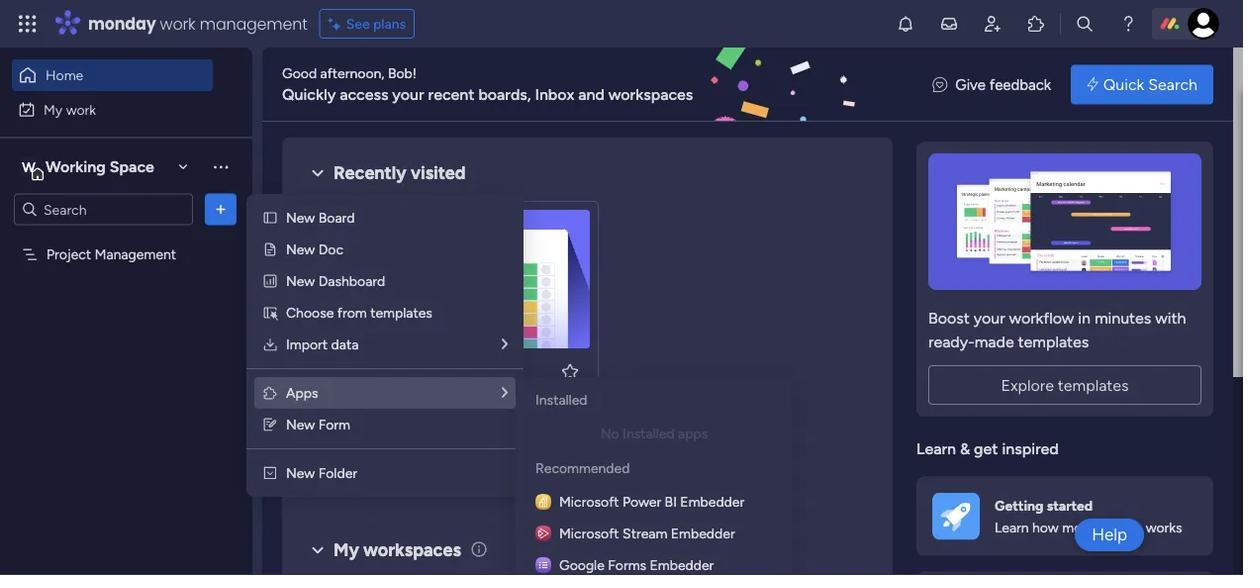 Task type: locate. For each thing, give the bounding box(es) containing it.
recently
[[334, 162, 407, 184]]

list arrow image right >
[[502, 386, 508, 400]]

workspaces right and
[[609, 85, 693, 104]]

0 horizontal spatial learn
[[917, 440, 957, 458]]

plans
[[373, 15, 406, 32]]

project management
[[47, 246, 176, 263], [359, 363, 512, 382]]

new
[[286, 209, 315, 226], [286, 241, 315, 258], [286, 273, 315, 290], [286, 416, 315, 433], [286, 465, 315, 482]]

import data
[[286, 336, 359, 353]]

explore templates
[[1002, 376, 1129, 395]]

help button
[[1075, 519, 1145, 552]]

google
[[559, 557, 605, 574]]

list arrow image for apps
[[502, 386, 508, 400]]

2 microsoft from the top
[[559, 525, 619, 542]]

embedder down the microsoft stream embedder
[[650, 557, 714, 574]]

1 horizontal spatial learn
[[995, 520, 1029, 536]]

new right new folder icon
[[286, 465, 315, 482]]

0 vertical spatial app logo image
[[536, 494, 552, 510]]

afternoon,
[[320, 65, 385, 82]]

0 vertical spatial learn
[[917, 440, 957, 458]]

working space
[[46, 157, 154, 176]]

1 horizontal spatial workspaces
[[609, 85, 693, 104]]

1 vertical spatial workspaces
[[363, 539, 461, 561]]

import data image
[[262, 337, 278, 353]]

2 vertical spatial templates
[[1058, 376, 1129, 395]]

0 vertical spatial working
[[46, 157, 106, 176]]

1 horizontal spatial your
[[974, 308, 1006, 327]]

workspace image
[[19, 156, 39, 178]]

2 horizontal spatial work
[[355, 395, 386, 412]]

1 horizontal spatial management
[[416, 363, 512, 382]]

management up good
[[200, 12, 308, 35]]

choose from templates
[[286, 304, 433, 321]]

0 horizontal spatial workspaces
[[363, 539, 461, 561]]

recently visited
[[334, 162, 466, 184]]

1 vertical spatial management
[[389, 395, 471, 412]]

my down home
[[44, 101, 63, 118]]

working right workspace icon at left top
[[46, 157, 106, 176]]

new for new dashboard
[[286, 273, 315, 290]]

1 vertical spatial list arrow image
[[502, 386, 508, 400]]

1 app logo image from the top
[[536, 494, 552, 510]]

1 vertical spatial work
[[66, 101, 96, 118]]

recommended
[[536, 459, 630, 476]]

monday work management
[[88, 12, 308, 35]]

0 vertical spatial space
[[110, 157, 154, 176]]

get
[[974, 440, 999, 458]]

in
[[1079, 308, 1091, 327]]

how
[[1033, 520, 1059, 536]]

1 horizontal spatial project management
[[359, 363, 512, 382]]

list arrow image up work management > working space
[[502, 337, 508, 352]]

board
[[319, 209, 355, 226]]

2 new from the top
[[286, 241, 315, 258]]

project
[[47, 246, 91, 263], [359, 363, 413, 382]]

no installed apps menu item
[[536, 422, 773, 446]]

give
[[956, 76, 986, 93]]

templates inside button
[[1058, 376, 1129, 395]]

data
[[331, 336, 359, 353]]

your up made
[[974, 308, 1006, 327]]

4 new from the top
[[286, 416, 315, 433]]

1 vertical spatial installed
[[623, 425, 675, 442]]

management down search in workspace field
[[95, 246, 176, 263]]

options image
[[211, 200, 231, 219]]

0 horizontal spatial project management
[[47, 246, 176, 263]]

power
[[623, 494, 662, 510]]

list arrow image
[[502, 337, 508, 352], [502, 386, 508, 400]]

close my workspaces image
[[306, 538, 330, 562]]

w
[[22, 158, 35, 175]]

microsoft down 'recommended'
[[559, 494, 619, 510]]

management
[[200, 12, 308, 35], [389, 395, 471, 412]]

list arrow image for import data
[[502, 337, 508, 352]]

Search in workspace field
[[42, 198, 165, 221]]

installed inside menu item
[[623, 425, 675, 442]]

getting started learn how monday.com works
[[995, 497, 1183, 536]]

boost
[[929, 308, 970, 327]]

embedder
[[681, 494, 745, 510], [671, 525, 735, 542], [650, 557, 714, 574]]

1 horizontal spatial space
[[541, 395, 580, 412]]

1 vertical spatial my
[[334, 539, 359, 561]]

0 vertical spatial templates
[[370, 304, 433, 321]]

project down search in workspace field
[[47, 246, 91, 263]]

learn
[[917, 440, 957, 458], [995, 520, 1029, 536]]

apps image
[[1027, 14, 1047, 34]]

project management up work management > working space
[[359, 363, 512, 382]]

new folder image
[[262, 465, 278, 481]]

1 vertical spatial project
[[359, 363, 413, 382]]

good
[[282, 65, 317, 82]]

new for new form
[[286, 416, 315, 433]]

work management > working space
[[355, 395, 580, 412]]

new right the service icon
[[286, 241, 315, 258]]

learn left &
[[917, 440, 957, 458]]

bi
[[665, 494, 677, 510]]

1 vertical spatial templates
[[1018, 332, 1089, 351]]

installed
[[536, 391, 588, 408], [623, 425, 675, 442]]

space down add to favorites icon
[[541, 395, 580, 412]]

0 vertical spatial my
[[44, 101, 63, 118]]

installed right no
[[623, 425, 675, 442]]

works
[[1146, 520, 1183, 536]]

0 horizontal spatial your
[[392, 85, 424, 104]]

add to favorites image
[[560, 362, 580, 382]]

templates right explore
[[1058, 376, 1129, 395]]

1 list arrow image from the top
[[502, 337, 508, 352]]

1 horizontal spatial work
[[160, 12, 196, 35]]

microsoft up google
[[559, 525, 619, 542]]

help image
[[1119, 14, 1139, 34]]

management left >
[[389, 395, 471, 412]]

management inside project management list box
[[95, 246, 176, 263]]

v2 user feedback image
[[933, 74, 948, 96]]

0 horizontal spatial space
[[110, 157, 154, 176]]

embedder down the bi
[[671, 525, 735, 542]]

my inside button
[[44, 101, 63, 118]]

with
[[1156, 308, 1187, 327]]

work inside button
[[66, 101, 96, 118]]

new right form icon
[[286, 416, 315, 433]]

apps image
[[262, 385, 278, 401]]

form image
[[262, 417, 278, 433]]

1 vertical spatial your
[[974, 308, 1006, 327]]

option
[[0, 237, 252, 241]]

2 app logo image from the top
[[536, 526, 552, 542]]

my for my workspaces
[[334, 539, 359, 561]]

0 horizontal spatial my
[[44, 101, 63, 118]]

management
[[95, 246, 176, 263], [416, 363, 512, 382]]

search everything image
[[1075, 14, 1095, 34]]

work right the component "image"
[[355, 395, 386, 412]]

2 vertical spatial embedder
[[650, 557, 714, 574]]

0 horizontal spatial management
[[95, 246, 176, 263]]

work down home
[[66, 101, 96, 118]]

1 horizontal spatial management
[[389, 395, 471, 412]]

my
[[44, 101, 63, 118], [334, 539, 359, 561]]

quick
[[1104, 75, 1145, 94]]

0 horizontal spatial work
[[66, 101, 96, 118]]

templates inside boost your workflow in minutes with ready-made templates
[[1018, 332, 1089, 351]]

new right new board 'icon'
[[286, 209, 315, 226]]

0 horizontal spatial management
[[200, 12, 308, 35]]

explore templates button
[[929, 365, 1202, 405]]

work right monday
[[160, 12, 196, 35]]

templates right from
[[370, 304, 433, 321]]

my work
[[44, 101, 96, 118]]

microsoft
[[559, 494, 619, 510], [559, 525, 619, 542]]

1 vertical spatial learn
[[995, 520, 1029, 536]]

1 microsoft from the top
[[559, 494, 619, 510]]

0 horizontal spatial project
[[47, 246, 91, 263]]

workspaces
[[609, 85, 693, 104], [363, 539, 461, 561]]

working
[[46, 157, 106, 176], [486, 395, 538, 412]]

microsoft for microsoft stream embedder
[[559, 525, 619, 542]]

minutes
[[1095, 308, 1152, 327]]

doc
[[319, 241, 344, 258]]

0 vertical spatial microsoft
[[559, 494, 619, 510]]

1 vertical spatial embedder
[[671, 525, 735, 542]]

embedder for microsoft stream embedder
[[671, 525, 735, 542]]

1 new from the top
[[286, 209, 315, 226]]

choose
[[286, 304, 334, 321]]

my workspaces
[[334, 539, 461, 561]]

space
[[110, 157, 154, 176], [541, 395, 580, 412]]

embedder right the bi
[[681, 494, 745, 510]]

1 vertical spatial app logo image
[[536, 526, 552, 542]]

inbox
[[535, 85, 575, 104]]

2 vertical spatial work
[[355, 395, 386, 412]]

your down bob!
[[392, 85, 424, 104]]

monday.com
[[1063, 520, 1143, 536]]

google forms embedder
[[559, 557, 714, 574]]

0 vertical spatial installed
[[536, 391, 588, 408]]

management up work management > working space
[[416, 363, 512, 382]]

feedback
[[990, 76, 1052, 93]]

project management down search in workspace field
[[47, 246, 176, 263]]

v2 bolt switch image
[[1087, 74, 1099, 96]]

0 vertical spatial your
[[392, 85, 424, 104]]

0
[[514, 475, 522, 492]]

2 list arrow image from the top
[[502, 386, 508, 400]]

0 vertical spatial management
[[95, 246, 176, 263]]

1 horizontal spatial my
[[334, 539, 359, 561]]

0 vertical spatial embedder
[[681, 494, 745, 510]]

app logo image for microsoft stream embedder
[[536, 526, 552, 542]]

microsoft for microsoft power bi embedder
[[559, 494, 619, 510]]

explore
[[1002, 376, 1054, 395]]

workspaces inside good afternoon, bob! quickly access your recent boards, inbox and workspaces
[[609, 85, 693, 104]]

app logo image for google forms embedder
[[536, 557, 552, 573]]

3 app logo image from the top
[[536, 557, 552, 573]]

notifications image
[[896, 14, 916, 34]]

new right new dashboard icon
[[286, 273, 315, 290]]

working right >
[[486, 395, 538, 412]]

2 vertical spatial app logo image
[[536, 557, 552, 573]]

app logo image
[[536, 494, 552, 510], [536, 526, 552, 542], [536, 557, 552, 573]]

workspaces down update feed (inbox)
[[363, 539, 461, 561]]

choose from templates image
[[262, 305, 278, 321]]

space up search in workspace field
[[110, 157, 154, 176]]

visited
[[411, 162, 466, 184]]

1 vertical spatial microsoft
[[559, 525, 619, 542]]

work for monday
[[160, 12, 196, 35]]

feed
[[398, 472, 435, 494]]

stream
[[623, 525, 668, 542]]

0 vertical spatial workspaces
[[609, 85, 693, 104]]

workflow
[[1010, 308, 1075, 327]]

learn down getting
[[995, 520, 1029, 536]]

access
[[340, 85, 389, 104]]

bob!
[[388, 65, 417, 82]]

0 vertical spatial list arrow image
[[502, 337, 508, 352]]

0 vertical spatial project management
[[47, 246, 176, 263]]

5 new from the top
[[286, 465, 315, 482]]

0 vertical spatial project
[[47, 246, 91, 263]]

work
[[160, 12, 196, 35], [66, 101, 96, 118], [355, 395, 386, 412]]

component image
[[331, 393, 349, 410]]

give feedback
[[956, 76, 1052, 93]]

project right public board icon
[[359, 363, 413, 382]]

home
[[46, 67, 83, 84]]

menu
[[247, 194, 524, 497]]

0 vertical spatial work
[[160, 12, 196, 35]]

1 horizontal spatial working
[[486, 395, 538, 412]]

installed down add to favorites icon
[[536, 391, 588, 408]]

3 new from the top
[[286, 273, 315, 290]]

project management list box
[[0, 234, 252, 539]]

1 horizontal spatial installed
[[623, 425, 675, 442]]

my right close my workspaces icon
[[334, 539, 359, 561]]

0 horizontal spatial working
[[46, 157, 106, 176]]

templates down workflow
[[1018, 332, 1089, 351]]



Task type: describe. For each thing, give the bounding box(es) containing it.
from
[[337, 304, 367, 321]]

(inbox)
[[440, 472, 499, 494]]

quickly
[[282, 85, 336, 104]]

your inside boost your workflow in minutes with ready-made templates
[[974, 308, 1006, 327]]

app logo image for microsoft power bi embedder
[[536, 494, 552, 510]]

new dashboard
[[286, 273, 385, 290]]

import
[[286, 336, 328, 353]]

started
[[1047, 497, 1093, 514]]

new form
[[286, 416, 351, 433]]

project inside list box
[[47, 246, 91, 263]]

new for new board
[[286, 209, 315, 226]]

folder
[[319, 465, 357, 482]]

learn inside getting started learn how monday.com works
[[995, 520, 1029, 536]]

forms
[[608, 557, 647, 574]]

dashboard
[[319, 273, 385, 290]]

open update feed (inbox) image
[[306, 471, 330, 495]]

&
[[960, 440, 971, 458]]

and
[[578, 85, 605, 104]]

new board
[[286, 209, 355, 226]]

see
[[346, 15, 370, 32]]

see plans
[[346, 15, 406, 32]]

apps
[[286, 385, 318, 402]]

my for my work
[[44, 101, 63, 118]]

>
[[474, 395, 483, 412]]

work for my
[[66, 101, 96, 118]]

invite members image
[[983, 14, 1003, 34]]

made
[[975, 332, 1015, 351]]

0 horizontal spatial installed
[[536, 391, 588, 408]]

recent
[[428, 85, 475, 104]]

apps
[[678, 425, 708, 442]]

public board image
[[331, 361, 353, 383]]

microsoft stream embedder
[[559, 525, 735, 542]]

close recently visited image
[[306, 161, 330, 185]]

templates inside menu
[[370, 304, 433, 321]]

new folder
[[286, 465, 357, 482]]

1 vertical spatial project management
[[359, 363, 512, 382]]

menu containing new board
[[247, 194, 524, 497]]

getting started element
[[917, 477, 1214, 556]]

workspace selection element
[[19, 155, 157, 181]]

ready-
[[929, 332, 975, 351]]

inbox image
[[940, 14, 959, 34]]

home button
[[12, 59, 213, 91]]

quick search
[[1104, 75, 1198, 94]]

learn & get inspired
[[917, 440, 1059, 458]]

templates image image
[[935, 153, 1196, 290]]

inspired
[[1002, 440, 1059, 458]]

1 horizontal spatial project
[[359, 363, 413, 382]]

microsoft power bi embedder
[[559, 494, 745, 510]]

service icon image
[[262, 242, 278, 257]]

my work button
[[12, 94, 213, 125]]

your inside good afternoon, bob! quickly access your recent boards, inbox and workspaces
[[392, 85, 424, 104]]

no
[[601, 425, 620, 442]]

new for new doc
[[286, 241, 315, 258]]

form
[[319, 416, 351, 433]]

boost your workflow in minutes with ready-made templates
[[929, 308, 1187, 351]]

working inside workspace selection element
[[46, 157, 106, 176]]

1 vertical spatial management
[[416, 363, 512, 382]]

help
[[1092, 525, 1128, 545]]

1 vertical spatial working
[[486, 395, 538, 412]]

embedder for google forms embedder
[[650, 557, 714, 574]]

select product image
[[18, 14, 38, 34]]

search
[[1149, 75, 1198, 94]]

update
[[334, 472, 394, 494]]

monday
[[88, 12, 156, 35]]

new dashboard image
[[262, 273, 278, 289]]

boards,
[[479, 85, 531, 104]]

project management inside list box
[[47, 246, 176, 263]]

new board image
[[262, 210, 278, 226]]

good afternoon, bob! quickly access your recent boards, inbox and workspaces
[[282, 65, 693, 104]]

bob builder image
[[1188, 8, 1220, 40]]

0 vertical spatial management
[[200, 12, 308, 35]]

no installed apps
[[601, 425, 708, 442]]

getting
[[995, 497, 1044, 514]]

new for new folder
[[286, 465, 315, 482]]

quick search button
[[1072, 65, 1214, 104]]

new doc
[[286, 241, 344, 258]]

workspace options image
[[211, 157, 231, 177]]

1 vertical spatial space
[[541, 395, 580, 412]]

update feed (inbox)
[[334, 472, 499, 494]]

see plans button
[[320, 9, 415, 39]]



Task type: vqa. For each thing, say whether or not it's contained in the screenshot.
Google
yes



